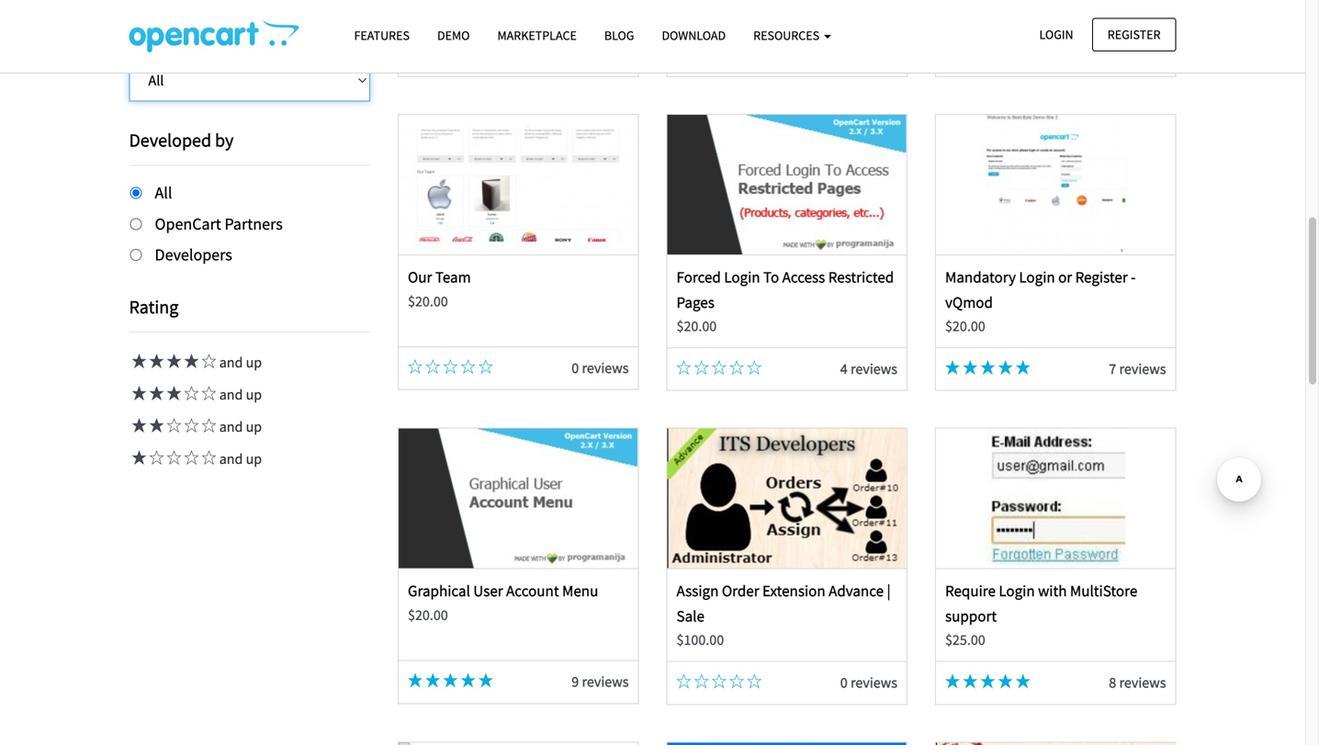 Task type: vqa. For each thing, say whether or not it's contained in the screenshot.
3rd and up from the bottom
yes



Task type: locate. For each thing, give the bounding box(es) containing it.
and up for third and up link
[[216, 418, 262, 436]]

1 and up link from the top
[[129, 353, 262, 372]]

1 up from the top
[[246, 353, 262, 372]]

1 vertical spatial opencart
[[155, 213, 221, 234]]

restricted
[[829, 268, 894, 287]]

mandatory login or register - vqmod $20.00
[[946, 268, 1136, 335]]

star light image
[[129, 354, 147, 368], [164, 354, 181, 368], [181, 354, 199, 368], [963, 360, 978, 375], [998, 360, 1013, 375], [147, 386, 164, 401], [408, 673, 423, 688], [461, 673, 476, 688], [479, 673, 493, 688], [963, 674, 978, 689], [981, 674, 996, 689], [998, 674, 1013, 689]]

0 vertical spatial 0 reviews
[[572, 359, 629, 377]]

$20.00 down "vqmod"
[[946, 317, 986, 335]]

opencart left version
[[129, 8, 203, 31]]

reviews for menu
[[582, 673, 629, 691]]

up for third and up link
[[246, 418, 262, 436]]

up
[[246, 353, 262, 372], [246, 385, 262, 404], [246, 418, 262, 436], [246, 450, 262, 468]]

login for require login with multistore support
[[999, 581, 1035, 601]]

or
[[1059, 268, 1073, 287]]

team
[[435, 268, 471, 287]]

3 and from the top
[[219, 418, 243, 436]]

login left the with
[[999, 581, 1035, 601]]

partners
[[225, 213, 283, 234]]

forced login to access restricted pages $20.00
[[677, 268, 894, 335]]

access
[[783, 268, 825, 287]]

features
[[354, 27, 410, 44]]

4 and from the top
[[219, 450, 243, 468]]

0 vertical spatial register
[[1108, 26, 1161, 43]]

star light image
[[147, 354, 164, 368], [946, 360, 960, 375], [981, 360, 996, 375], [1016, 360, 1031, 375], [129, 386, 147, 401], [164, 386, 181, 401], [129, 418, 147, 433], [147, 418, 164, 433], [129, 450, 147, 465], [426, 673, 440, 688], [443, 673, 458, 688], [946, 674, 960, 689], [1016, 674, 1031, 689]]

forced
[[677, 268, 721, 287]]

None radio
[[130, 218, 142, 230], [130, 249, 142, 261], [130, 218, 142, 230], [130, 249, 142, 261]]

login link
[[1024, 18, 1089, 51]]

require login with multistore support image
[[937, 429, 1176, 569]]

login for mandatory login or register - vqmod
[[1019, 268, 1056, 287]]

0 for assign order extension advance | sale
[[841, 674, 848, 692]]

$20.00 inside forced login to access restricted pages $20.00
[[677, 317, 717, 335]]

2 up from the top
[[246, 385, 262, 404]]

and up link
[[129, 353, 262, 372], [129, 385, 262, 404], [129, 418, 262, 436], [129, 450, 262, 468]]

developers
[[155, 245, 232, 265]]

1 horizontal spatial 0 reviews
[[841, 674, 898, 692]]

3 and up from the top
[[216, 418, 262, 436]]

and for 3rd and up link from the bottom of the page
[[219, 385, 243, 404]]

up for 3rd and up link from the bottom of the page
[[246, 385, 262, 404]]

4 up from the top
[[246, 450, 262, 468]]

login left 'or'
[[1019, 268, 1056, 287]]

1 vertical spatial 0 reviews
[[841, 674, 898, 692]]

2 and from the top
[[219, 385, 243, 404]]

our team $20.00
[[408, 268, 471, 310]]

with
[[1038, 581, 1067, 601]]

1 horizontal spatial 0
[[841, 674, 848, 692]]

register up 1 reviews in the right top of the page
[[1108, 26, 1161, 43]]

features link
[[340, 19, 424, 52]]

mandatory login or register - vqmod link
[[946, 268, 1136, 312]]

assign order extension advance | sale $100.00
[[677, 581, 891, 649]]

2 and up from the top
[[216, 385, 262, 404]]

$25.00
[[946, 631, 986, 649]]

opencart extensions image
[[129, 19, 299, 52]]

9 reviews
[[572, 673, 629, 691]]

$20.00 down "pages"
[[677, 317, 717, 335]]

$20.00 down graphical
[[408, 606, 448, 624]]

assign order extension advance | sale image
[[668, 429, 907, 569]]

our team image
[[399, 115, 638, 255]]

login left to
[[724, 268, 760, 287]]

0 horizontal spatial 0
[[572, 359, 579, 377]]

require login with multistore support $25.00
[[946, 581, 1138, 649]]

login inside mandatory login or register - vqmod $20.00
[[1019, 268, 1056, 287]]

login for forced login to access restricted pages
[[724, 268, 760, 287]]

and up for first and up link from the top of the page
[[216, 353, 262, 372]]

register left -
[[1076, 268, 1128, 287]]

graphical user account menu image
[[399, 429, 638, 569]]

opencart up developers
[[155, 213, 221, 234]]

|
[[887, 581, 891, 601]]

all
[[155, 182, 172, 203]]

0 reviews
[[572, 359, 629, 377], [841, 674, 898, 692]]

blog link
[[591, 19, 648, 52]]

star light o image
[[408, 359, 423, 374], [426, 359, 440, 374], [443, 359, 458, 374], [461, 359, 476, 374], [479, 359, 493, 374], [677, 360, 691, 375], [694, 360, 709, 375], [712, 360, 727, 375], [181, 386, 199, 401], [199, 386, 216, 401], [164, 418, 181, 433], [199, 418, 216, 433], [147, 450, 164, 465], [712, 674, 727, 689]]

graphical user account menu $20.00
[[408, 581, 599, 624]]

up for first and up link from the top of the page
[[246, 353, 262, 372]]

reviews
[[1120, 46, 1167, 64], [582, 359, 629, 377], [851, 360, 898, 378], [1120, 360, 1167, 378], [582, 673, 629, 691], [851, 674, 898, 692], [1120, 674, 1167, 692]]

and up
[[216, 353, 262, 372], [216, 385, 262, 404], [216, 418, 262, 436], [216, 450, 262, 468]]

marketplace
[[498, 27, 577, 44]]

opencart version
[[129, 8, 263, 31]]

None radio
[[130, 187, 142, 199]]

and for fourth and up link from the top of the page
[[219, 450, 243, 468]]

register
[[1108, 26, 1161, 43], [1076, 268, 1128, 287]]

opencart for opencart partners
[[155, 213, 221, 234]]

1 vertical spatial 0
[[841, 674, 848, 692]]

require login with multistore support link
[[946, 581, 1138, 626]]

4 and up from the top
[[216, 450, 262, 468]]

customer upload a product in forntend image
[[399, 743, 638, 745]]

register inside mandatory login or register - vqmod $20.00
[[1076, 268, 1128, 287]]

0 vertical spatial 0
[[572, 359, 579, 377]]

3 up from the top
[[246, 418, 262, 436]]

assign
[[677, 581, 719, 601]]

0 vertical spatial opencart
[[129, 8, 203, 31]]

login inside require login with multistore support $25.00
[[999, 581, 1035, 601]]

version
[[207, 8, 263, 31]]

1 and up from the top
[[216, 353, 262, 372]]

$20.00 down our
[[408, 292, 448, 310]]

7 reviews
[[1109, 360, 1167, 378]]

sg team manager (team representer) image
[[668, 743, 907, 745]]

and
[[219, 353, 243, 372], [219, 385, 243, 404], [219, 418, 243, 436], [219, 450, 243, 468]]

0 reviews for our team
[[572, 359, 629, 377]]

login left register link
[[1040, 26, 1074, 43]]

vqmod
[[946, 293, 993, 312]]

sale
[[677, 606, 705, 626]]

graphical user account menu link
[[408, 581, 599, 601]]

star light o image
[[199, 354, 216, 368], [730, 360, 744, 375], [747, 360, 762, 375], [181, 418, 199, 433], [164, 450, 181, 465], [181, 450, 199, 465], [199, 450, 216, 465], [677, 674, 691, 689], [694, 674, 709, 689], [730, 674, 744, 689], [747, 674, 762, 689]]

0
[[572, 359, 579, 377], [841, 674, 848, 692]]

1 and from the top
[[219, 353, 243, 372]]

0 horizontal spatial 0 reviews
[[572, 359, 629, 377]]

opencart
[[129, 8, 203, 31], [155, 213, 221, 234]]

login inside forced login to access restricted pages $20.00
[[724, 268, 760, 287]]

blog
[[604, 27, 634, 44]]

1 vertical spatial register
[[1076, 268, 1128, 287]]

$20.00
[[408, 292, 448, 310], [677, 317, 717, 335], [946, 317, 986, 335], [408, 606, 448, 624]]

login
[[1040, 26, 1074, 43], [724, 268, 760, 287], [1019, 268, 1056, 287], [999, 581, 1035, 601]]

mandatory
[[946, 268, 1016, 287]]



Task type: describe. For each thing, give the bounding box(es) containing it.
4
[[841, 360, 848, 378]]

0 reviews for assign order extension advance | sale
[[841, 674, 898, 692]]

download link
[[648, 19, 740, 52]]

2 and up link from the top
[[129, 385, 262, 404]]

demo
[[437, 27, 470, 44]]

and for third and up link
[[219, 418, 243, 436]]

8
[[1109, 674, 1117, 692]]

advance
[[829, 581, 884, 601]]

reviews for multistore
[[1120, 674, 1167, 692]]

order
[[722, 581, 760, 601]]

rating
[[129, 295, 179, 318]]

demo link
[[424, 19, 484, 52]]

4 and up link from the top
[[129, 450, 262, 468]]

register link
[[1092, 18, 1177, 51]]

1 reviews
[[1109, 46, 1167, 64]]

$20.00 inside graphical user account menu $20.00
[[408, 606, 448, 624]]

pages
[[677, 293, 715, 312]]

marketplace link
[[484, 19, 591, 52]]

our
[[408, 268, 432, 287]]

assign order extension advance | sale link
[[677, 581, 891, 626]]

resources
[[754, 27, 822, 44]]

reviews for register
[[1120, 360, 1167, 378]]

4 reviews
[[841, 360, 898, 378]]

resources link
[[740, 19, 845, 52]]

menu
[[562, 581, 599, 601]]

developed
[[129, 129, 211, 152]]

9
[[572, 673, 579, 691]]

developed by
[[129, 129, 234, 152]]

up for fourth and up link from the top of the page
[[246, 450, 262, 468]]

our team link
[[408, 268, 471, 287]]

forced login to access restricted pages image
[[668, 115, 907, 255]]

mandatory login or register - vqmod image
[[937, 115, 1176, 255]]

reviews for advance
[[851, 674, 898, 692]]

opencart partners
[[155, 213, 283, 234]]

and for first and up link from the top of the page
[[219, 353, 243, 372]]

1
[[1109, 46, 1117, 64]]

download
[[662, 27, 726, 44]]

3 and up link from the top
[[129, 418, 262, 436]]

and up for 3rd and up link from the bottom of the page
[[216, 385, 262, 404]]

0 for our team
[[572, 359, 579, 377]]

-
[[1131, 268, 1136, 287]]

to
[[764, 268, 779, 287]]

reviews for access
[[851, 360, 898, 378]]

7
[[1109, 360, 1117, 378]]

require
[[946, 581, 996, 601]]

support
[[946, 606, 997, 626]]

8 reviews
[[1109, 674, 1167, 692]]

by
[[215, 129, 234, 152]]

account
[[506, 581, 559, 601]]

and up for fourth and up link from the top of the page
[[216, 450, 262, 468]]

$20.00 inside our team $20.00
[[408, 292, 448, 310]]

user
[[474, 581, 503, 601]]

$100.00
[[677, 631, 724, 649]]

forced login to access restricted pages link
[[677, 268, 894, 312]]

extension
[[763, 581, 826, 601]]

opencart for opencart version
[[129, 8, 203, 31]]

$20.00 inside mandatory login or register - vqmod $20.00
[[946, 317, 986, 335]]

multistore
[[1070, 581, 1138, 601]]

graphical
[[408, 581, 470, 601]]

order assign extension (pro) & module user g.. image
[[937, 743, 1176, 745]]



